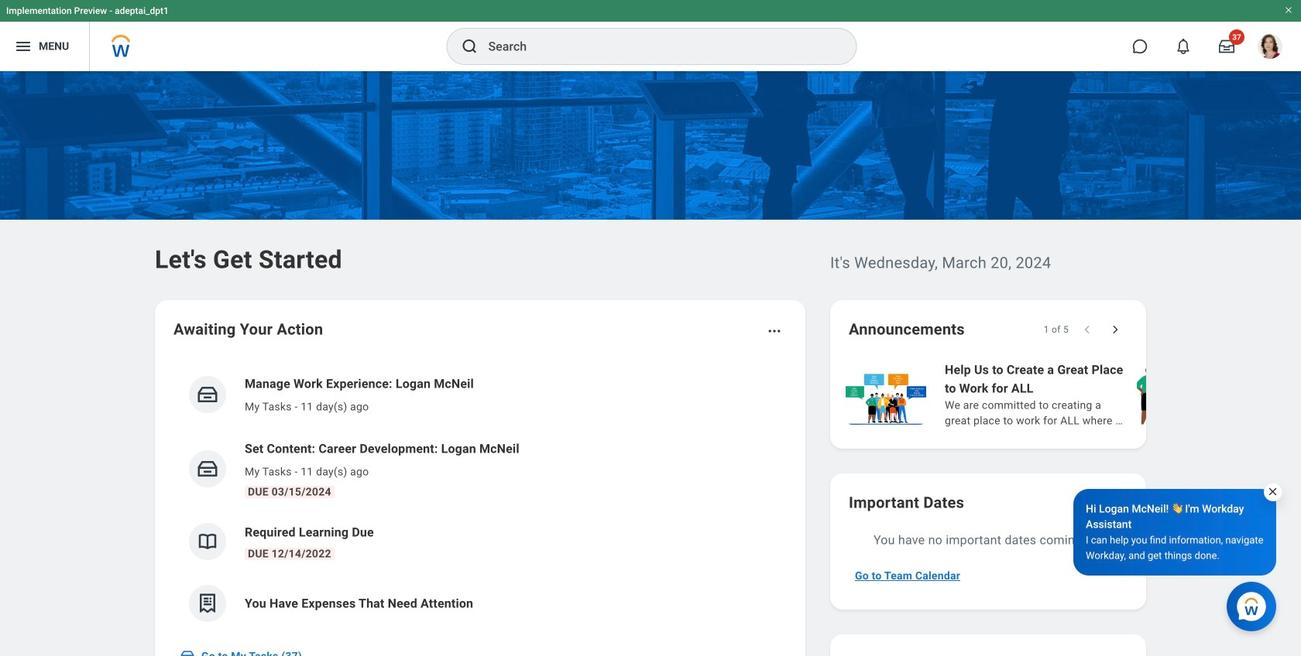 Task type: vqa. For each thing, say whether or not it's contained in the screenshot.
right the search Icon
no



Task type: locate. For each thing, give the bounding box(es) containing it.
0 vertical spatial inbox image
[[196, 458, 219, 481]]

main content
[[0, 71, 1302, 657]]

inbox image
[[196, 458, 219, 481], [180, 649, 195, 657]]

book open image
[[196, 531, 219, 554]]

inbox image inside list
[[196, 458, 219, 481]]

dashboard expenses image
[[196, 593, 219, 616]]

chevron left small image
[[1080, 322, 1095, 338]]

status
[[1044, 324, 1069, 336]]

banner
[[0, 0, 1302, 71]]

inbox large image
[[1219, 39, 1235, 54]]

x image
[[1267, 487, 1279, 498]]

0 horizontal spatial inbox image
[[180, 649, 195, 657]]

list
[[843, 359, 1302, 431], [174, 363, 787, 635]]

1 horizontal spatial list
[[843, 359, 1302, 431]]

related actions image
[[767, 324, 782, 339]]

Search Workday  search field
[[488, 29, 825, 64]]

1 horizontal spatial inbox image
[[196, 458, 219, 481]]



Task type: describe. For each thing, give the bounding box(es) containing it.
profile logan mcneil image
[[1258, 34, 1283, 62]]

1 vertical spatial inbox image
[[180, 649, 195, 657]]

0 horizontal spatial list
[[174, 363, 787, 635]]

inbox image
[[196, 383, 219, 407]]

chevron right small image
[[1108, 322, 1123, 338]]

notifications large image
[[1176, 39, 1192, 54]]

search image
[[461, 37, 479, 56]]

close environment banner image
[[1284, 5, 1294, 15]]

justify image
[[14, 37, 33, 56]]



